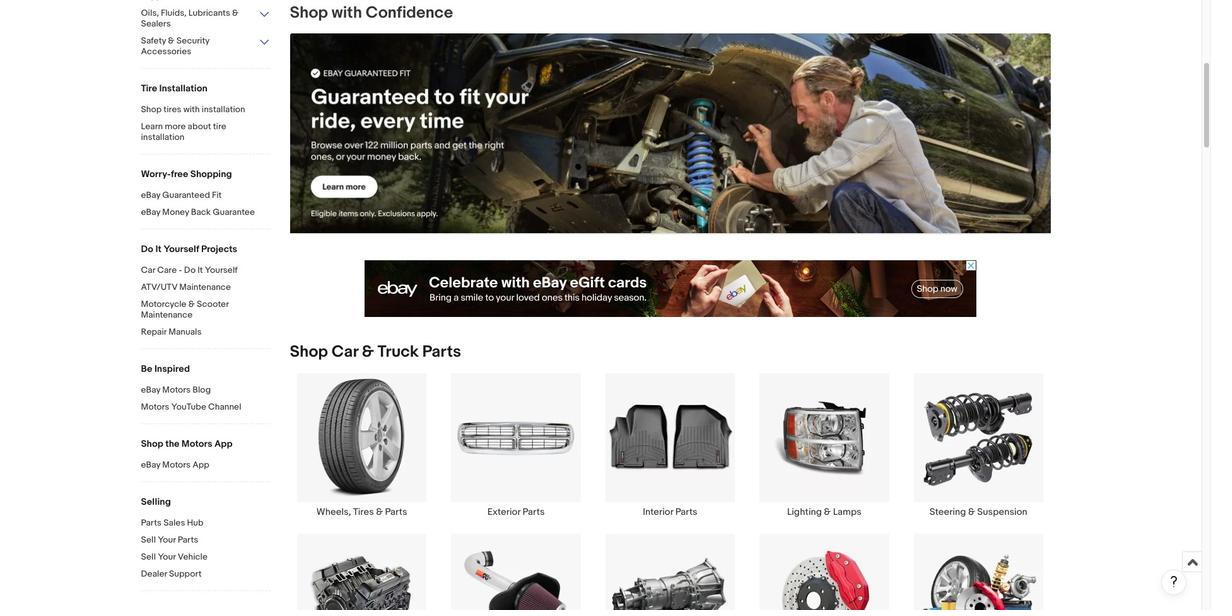 Task type: locate. For each thing, give the bounding box(es) containing it.
yourself down projects
[[205, 265, 238, 276]]

steering
[[930, 507, 966, 519]]

car left truck on the left of the page
[[332, 343, 358, 362]]

parts right exterior
[[523, 507, 545, 519]]

do right -
[[184, 265, 196, 276]]

installation
[[202, 104, 245, 115], [141, 132, 184, 143]]

lighting & lamps
[[787, 507, 862, 519]]

0 vertical spatial car
[[141, 265, 155, 276]]

2 sell from the top
[[141, 552, 156, 563]]

it up care
[[155, 243, 161, 255]]

ebay for ebay motors blog motors youtube channel
[[141, 385, 160, 396]]

atv/utv maintenance link
[[141, 282, 270, 294]]

ebay for ebay guaranteed fit ebay money back guarantee
[[141, 190, 160, 201]]

ebay guaranteed fit ebay money back guarantee
[[141, 190, 255, 218]]

0 vertical spatial app
[[214, 438, 232, 450]]

do
[[141, 243, 153, 255], [184, 265, 196, 276]]

with inside 'shop tires with installation learn more about tire installation'
[[183, 104, 200, 115]]

& inside car care - do it yourself atv/utv maintenance motorcycle & scooter maintenance repair manuals
[[188, 299, 195, 310]]

maintenance
[[179, 282, 231, 293], [141, 310, 193, 320]]

app down shop the motors app
[[193, 460, 209, 471]]

2 your from the top
[[158, 552, 176, 563]]

parts right tires
[[385, 507, 407, 519]]

1 vertical spatial yourself
[[205, 265, 238, 276]]

ebay up selling
[[141, 460, 160, 471]]

0 vertical spatial it
[[155, 243, 161, 255]]

1 vertical spatial your
[[158, 552, 176, 563]]

maintenance down car care - do it yourself link
[[179, 282, 231, 293]]

shop tires with installation link
[[141, 104, 270, 116]]

car care - do it yourself atv/utv maintenance motorcycle & scooter maintenance repair manuals
[[141, 265, 238, 337]]

channel
[[208, 402, 241, 413]]

parts
[[422, 343, 461, 362], [385, 507, 407, 519], [523, 507, 545, 519], [675, 507, 698, 519], [141, 518, 162, 529], [178, 535, 198, 546]]

list containing wheels, tires & parts
[[280, 373, 1061, 611]]

steering & suspension
[[930, 507, 1027, 519]]

with left confidence
[[332, 3, 362, 23]]

motors up the youtube
[[162, 385, 191, 396]]

repair
[[141, 327, 167, 337]]

& left "scooter"
[[188, 299, 195, 310]]

ebay down be
[[141, 385, 160, 396]]

0 horizontal spatial installation
[[141, 132, 184, 143]]

exterior parts
[[487, 507, 545, 519]]

with
[[332, 3, 362, 23], [183, 104, 200, 115]]

your
[[158, 535, 176, 546], [158, 552, 176, 563]]

with up about
[[183, 104, 200, 115]]

1 horizontal spatial yourself
[[205, 265, 238, 276]]

0 vertical spatial do
[[141, 243, 153, 255]]

shop inside 'shop tires with installation learn more about tire installation'
[[141, 104, 162, 115]]

4 ebay from the top
[[141, 460, 160, 471]]

1 horizontal spatial it
[[198, 265, 203, 276]]

1 vertical spatial app
[[193, 460, 209, 471]]

0 vertical spatial yourself
[[163, 243, 199, 255]]

1 horizontal spatial do
[[184, 265, 196, 276]]

app
[[214, 438, 232, 450], [193, 460, 209, 471]]

maintenance up repair
[[141, 310, 193, 320]]

& left lamps
[[824, 507, 831, 519]]

guaranteed to fit your ride, every time image
[[290, 33, 1051, 234]]

parts right truck on the left of the page
[[422, 343, 461, 362]]

& right tires
[[376, 507, 383, 519]]

do up atv/utv
[[141, 243, 153, 255]]

0 horizontal spatial app
[[193, 460, 209, 471]]

app up ebay motors app link
[[214, 438, 232, 450]]

1 vertical spatial maintenance
[[141, 310, 193, 320]]

yourself
[[163, 243, 199, 255], [205, 265, 238, 276]]

it up atv/utv maintenance link
[[198, 265, 203, 276]]

car left care
[[141, 265, 155, 276]]

truck
[[378, 343, 419, 362]]

parts inside 'link'
[[523, 507, 545, 519]]

exterior
[[487, 507, 520, 519]]

dealer support link
[[141, 569, 270, 581]]

selling
[[141, 496, 171, 508]]

0 vertical spatial your
[[158, 535, 176, 546]]

interior
[[643, 507, 673, 519]]

motorcycle & scooter maintenance link
[[141, 299, 270, 322]]

dealer
[[141, 569, 167, 580]]

your up dealer
[[158, 552, 176, 563]]

0 horizontal spatial car
[[141, 265, 155, 276]]

& right steering
[[968, 507, 975, 519]]

vehicle
[[178, 552, 207, 563]]

lamps
[[833, 507, 862, 519]]

atv/utv
[[141, 282, 177, 293]]

yourself up -
[[163, 243, 199, 255]]

oils, fluids, lubricants & sealers safety & security accessories
[[141, 8, 239, 57]]

free
[[171, 168, 188, 180]]

0 vertical spatial with
[[332, 3, 362, 23]]

parts sales hub sell your parts sell your vehicle dealer support
[[141, 518, 207, 580]]

wheels, tires & parts
[[317, 507, 407, 519]]

None text field
[[290, 33, 1051, 234]]

1 horizontal spatial car
[[332, 343, 358, 362]]

motors down the
[[162, 460, 191, 471]]

shop the motors app
[[141, 438, 232, 450]]

1 vertical spatial sell
[[141, 552, 156, 563]]

steering & suspension link
[[901, 373, 1056, 519]]

1 sell from the top
[[141, 535, 156, 546]]

hub
[[187, 518, 204, 529]]

ebay motors blog link
[[141, 385, 270, 397]]

interior parts
[[643, 507, 698, 519]]

advertisement region
[[364, 261, 976, 317]]

3 ebay from the top
[[141, 385, 160, 396]]

0 vertical spatial maintenance
[[179, 282, 231, 293]]

car
[[141, 265, 155, 276], [332, 343, 358, 362]]

ebay inside ebay motors blog motors youtube channel
[[141, 385, 160, 396]]

1 vertical spatial do
[[184, 265, 196, 276]]

list
[[280, 373, 1061, 611]]

shop
[[290, 3, 328, 23], [141, 104, 162, 115], [290, 343, 328, 362], [141, 438, 163, 450]]

fluids,
[[161, 8, 187, 18]]

be
[[141, 363, 152, 375]]

installation up tire
[[202, 104, 245, 115]]

sell
[[141, 535, 156, 546], [141, 552, 156, 563]]

ebay down worry-
[[141, 190, 160, 201]]

1 horizontal spatial app
[[214, 438, 232, 450]]

shopping
[[190, 168, 232, 180]]

parts down selling
[[141, 518, 162, 529]]

fit
[[212, 190, 222, 201]]

worry-
[[141, 168, 171, 180]]

0 horizontal spatial do
[[141, 243, 153, 255]]

your down the sales in the bottom of the page
[[158, 535, 176, 546]]

1 horizontal spatial installation
[[202, 104, 245, 115]]

youtube
[[171, 402, 206, 413]]

oils, fluids, lubricants & sealers button
[[141, 8, 270, 30]]

1 vertical spatial with
[[183, 104, 200, 115]]

tire installation
[[141, 83, 207, 95]]

it
[[155, 243, 161, 255], [198, 265, 203, 276]]

manuals
[[169, 327, 202, 337]]

1 vertical spatial it
[[198, 265, 203, 276]]

ebay guaranteed fit link
[[141, 190, 270, 202]]

be inspired
[[141, 363, 190, 375]]

ebay motors app link
[[141, 460, 270, 472]]

tires
[[353, 507, 374, 519]]

1 ebay from the top
[[141, 190, 160, 201]]

&
[[232, 8, 239, 18], [168, 35, 174, 46], [188, 299, 195, 310], [362, 343, 374, 362], [376, 507, 383, 519], [824, 507, 831, 519], [968, 507, 975, 519]]

installation down tires
[[141, 132, 184, 143]]

parts sales hub link
[[141, 518, 270, 530]]

0 horizontal spatial with
[[183, 104, 200, 115]]

0 vertical spatial sell
[[141, 535, 156, 546]]

shop for shop car & truck parts
[[290, 343, 328, 362]]

more
[[165, 121, 186, 132]]

ebay
[[141, 190, 160, 201], [141, 207, 160, 218], [141, 385, 160, 396], [141, 460, 160, 471]]

ebay left money
[[141, 207, 160, 218]]

ebay for ebay motors app
[[141, 460, 160, 471]]



Task type: describe. For each thing, give the bounding box(es) containing it.
& right safety at the left of page
[[168, 35, 174, 46]]

care
[[157, 265, 177, 276]]

guarantee
[[213, 207, 255, 218]]

the
[[165, 438, 179, 450]]

& right lubricants
[[232, 8, 239, 18]]

0 vertical spatial installation
[[202, 104, 245, 115]]

worry-free shopping
[[141, 168, 232, 180]]

1 horizontal spatial with
[[332, 3, 362, 23]]

money
[[162, 207, 189, 218]]

blog
[[193, 385, 211, 396]]

ebay money back guarantee link
[[141, 207, 270, 219]]

projects
[[201, 243, 237, 255]]

it inside car care - do it yourself atv/utv maintenance motorcycle & scooter maintenance repair manuals
[[198, 265, 203, 276]]

shop for shop with confidence
[[290, 3, 328, 23]]

sealers
[[141, 18, 171, 29]]

sell your vehicle link
[[141, 552, 270, 564]]

oils,
[[141, 8, 159, 18]]

exterior parts link
[[439, 373, 593, 519]]

shop with confidence
[[290, 3, 453, 23]]

suspension
[[977, 507, 1027, 519]]

shop for shop the motors app
[[141, 438, 163, 450]]

scooter
[[197, 299, 229, 310]]

yourself inside car care - do it yourself atv/utv maintenance motorcycle & scooter maintenance repair manuals
[[205, 265, 238, 276]]

repair manuals link
[[141, 327, 270, 339]]

learn
[[141, 121, 163, 132]]

learn more about tire installation link
[[141, 121, 270, 144]]

safety
[[141, 35, 166, 46]]

motors left the youtube
[[141, 402, 169, 413]]

shop for shop tires with installation learn more about tire installation
[[141, 104, 162, 115]]

confidence
[[366, 3, 453, 23]]

1 vertical spatial car
[[332, 343, 358, 362]]

interior parts link
[[593, 373, 747, 519]]

shop car & truck parts
[[290, 343, 461, 362]]

car care - do it yourself link
[[141, 265, 270, 277]]

help, opens dialogs image
[[1168, 576, 1180, 589]]

safety & security accessories button
[[141, 35, 270, 58]]

0 horizontal spatial it
[[155, 243, 161, 255]]

ebay motors app
[[141, 460, 209, 471]]

motors up ebay motors app link
[[182, 438, 212, 450]]

tires
[[164, 104, 181, 115]]

support
[[169, 569, 202, 580]]

back
[[191, 207, 211, 218]]

security
[[176, 35, 209, 46]]

do it yourself projects
[[141, 243, 237, 255]]

parts up vehicle
[[178, 535, 198, 546]]

about
[[188, 121, 211, 132]]

0 horizontal spatial yourself
[[163, 243, 199, 255]]

shop tires with installation learn more about tire installation
[[141, 104, 245, 143]]

parts right interior
[[675, 507, 698, 519]]

tire
[[213, 121, 226, 132]]

sales
[[163, 518, 185, 529]]

lighting
[[787, 507, 822, 519]]

inspired
[[154, 363, 190, 375]]

2 ebay from the top
[[141, 207, 160, 218]]

ebay motors blog motors youtube channel
[[141, 385, 241, 413]]

1 vertical spatial installation
[[141, 132, 184, 143]]

car inside car care - do it yourself atv/utv maintenance motorcycle & scooter maintenance repair manuals
[[141, 265, 155, 276]]

accessories
[[141, 46, 191, 57]]

-
[[179, 265, 182, 276]]

sell your parts link
[[141, 535, 270, 547]]

tire
[[141, 83, 157, 95]]

installation
[[159, 83, 207, 95]]

motorcycle
[[141, 299, 186, 310]]

motors youtube channel link
[[141, 402, 270, 414]]

wheels,
[[317, 507, 351, 519]]

1 your from the top
[[158, 535, 176, 546]]

& left truck on the left of the page
[[362, 343, 374, 362]]

do inside car care - do it yourself atv/utv maintenance motorcycle & scooter maintenance repair manuals
[[184, 265, 196, 276]]

wheels, tires & parts link
[[285, 373, 439, 519]]

guaranteed
[[162, 190, 210, 201]]

lubricants
[[188, 8, 230, 18]]

lighting & lamps link
[[747, 373, 901, 519]]



Task type: vqa. For each thing, say whether or not it's contained in the screenshot.
Steering & Suspension in the bottom of the page
yes



